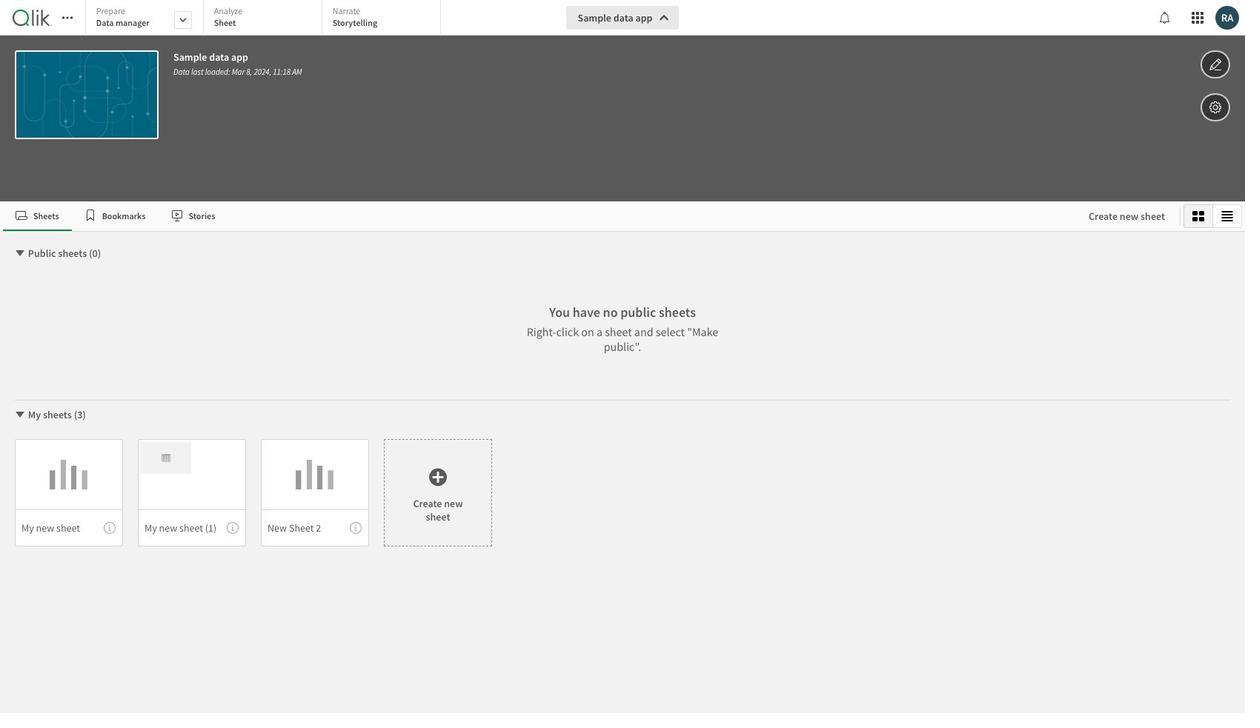 Task type: vqa. For each thing, say whether or not it's contained in the screenshot.
Close sidebar menu Image
no



Task type: describe. For each thing, give the bounding box(es) containing it.
menu item for my new sheet sheet is selected. press the spacebar or enter key to open my new sheet sheet. use the right and left arrow keys to navigate. element
[[15, 510, 123, 547]]

my new sheet sheet is selected. press the spacebar or enter key to open my new sheet sheet. use the right and left arrow keys to navigate. element
[[15, 440, 123, 547]]

edit image
[[1209, 56, 1222, 73]]

menu item for new sheet 2 sheet is selected. press the spacebar or enter key to open new sheet 2 sheet. use the right and left arrow keys to navigate. element
[[261, 510, 369, 547]]

grid view image
[[1193, 211, 1205, 222]]

tooltip for new sheet 2 sheet is selected. press the spacebar or enter key to open new sheet 2 sheet. use the right and left arrow keys to navigate. element
[[350, 523, 362, 534]]

menu item for the my new sheet (1) sheet is selected. press the spacebar or enter key to open my new sheet (1) sheet. use the right and left arrow keys to navigate. element
[[138, 510, 246, 547]]

tooltip for the my new sheet (1) sheet is selected. press the spacebar or enter key to open my new sheet (1) sheet. use the right and left arrow keys to navigate. element
[[227, 523, 239, 534]]



Task type: locate. For each thing, give the bounding box(es) containing it.
tooltip
[[104, 523, 116, 534], [227, 523, 239, 534], [350, 523, 362, 534]]

0 horizontal spatial menu item
[[15, 510, 123, 547]]

new sheet 2 sheet is selected. press the spacebar or enter key to open new sheet 2 sheet. use the right and left arrow keys to navigate. element
[[261, 440, 369, 547]]

1 horizontal spatial menu item
[[138, 510, 246, 547]]

my new sheet (1) sheet is selected. press the spacebar or enter key to open my new sheet (1) sheet. use the right and left arrow keys to navigate. element
[[138, 440, 246, 547]]

collapse image
[[14, 248, 26, 259]]

application
[[0, 0, 1245, 714]]

app options image
[[1209, 99, 1222, 116]]

list view image
[[1222, 211, 1234, 222]]

tooltip inside my new sheet sheet is selected. press the spacebar or enter key to open my new sheet sheet. use the right and left arrow keys to navigate. element
[[104, 523, 116, 534]]

tooltip inside the my new sheet (1) sheet is selected. press the spacebar or enter key to open my new sheet (1) sheet. use the right and left arrow keys to navigate. element
[[227, 523, 239, 534]]

tooltip for my new sheet sheet is selected. press the spacebar or enter key to open my new sheet sheet. use the right and left arrow keys to navigate. element
[[104, 523, 116, 534]]

1 horizontal spatial tooltip
[[227, 523, 239, 534]]

1 tooltip from the left
[[104, 523, 116, 534]]

toolbar
[[0, 0, 1245, 202]]

0 horizontal spatial tooltip
[[104, 523, 116, 534]]

2 tooltip from the left
[[227, 523, 239, 534]]

1 vertical spatial tab list
[[3, 202, 1074, 231]]

tooltip inside new sheet 2 sheet is selected. press the spacebar or enter key to open new sheet 2 sheet. use the right and left arrow keys to navigate. element
[[350, 523, 362, 534]]

tab list
[[85, 0, 446, 37], [3, 202, 1074, 231]]

0 vertical spatial tab list
[[85, 0, 446, 37]]

2 menu item from the left
[[138, 510, 246, 547]]

2 horizontal spatial menu item
[[261, 510, 369, 547]]

collapse image
[[14, 409, 26, 421]]

menu item
[[15, 510, 123, 547], [138, 510, 246, 547], [261, 510, 369, 547]]

3 menu item from the left
[[261, 510, 369, 547]]

2 horizontal spatial tooltip
[[350, 523, 362, 534]]

1 menu item from the left
[[15, 510, 123, 547]]

group
[[1184, 205, 1242, 228]]

3 tooltip from the left
[[350, 523, 362, 534]]



